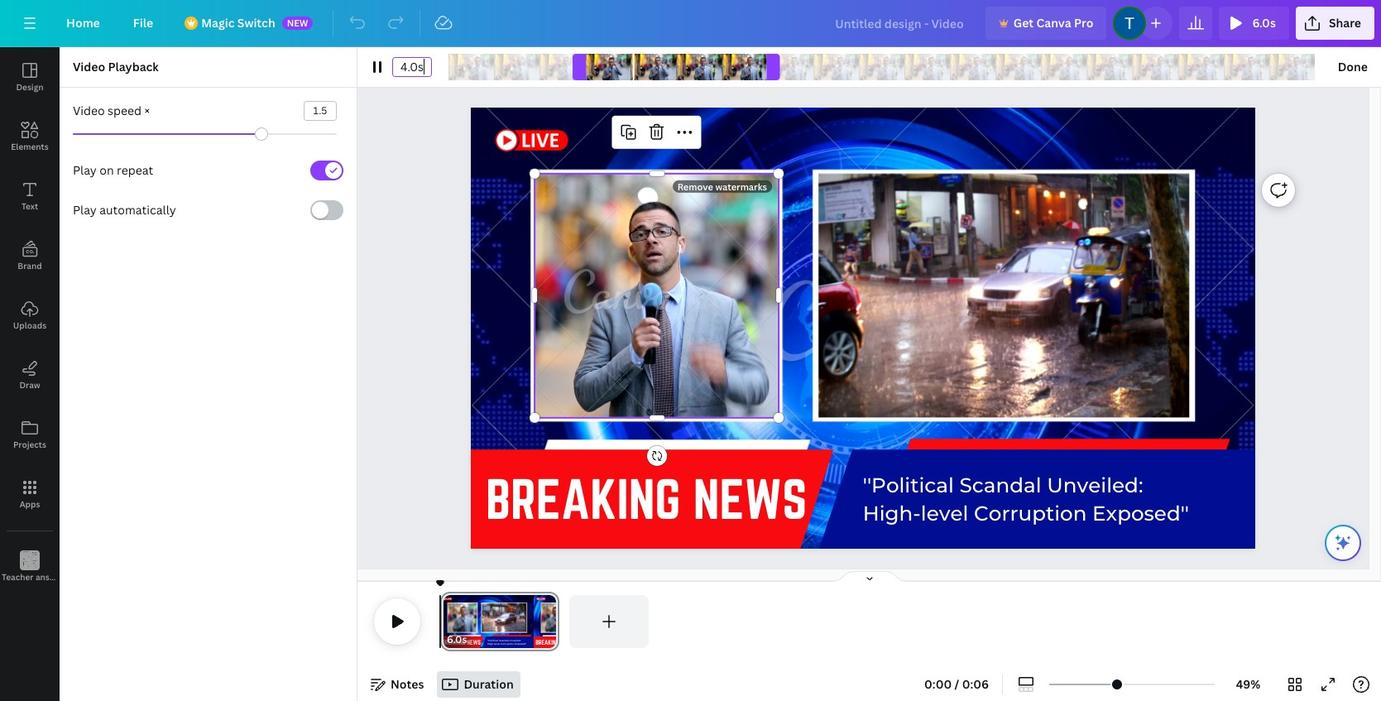 Task type: locate. For each thing, give the bounding box(es) containing it.
0 horizontal spatial 6.0s button
[[447, 632, 467, 648]]

trimming, end edge slider
[[545, 595, 560, 648]]

video for video playback
[[73, 59, 105, 74]]

news
[[694, 469, 807, 529]]

1 horizontal spatial 6.0s button
[[1219, 7, 1289, 40]]

6.0s
[[1253, 15, 1276, 31], [447, 632, 467, 646]]

speed
[[108, 103, 142, 118]]

1 horizontal spatial 6.0s
[[1253, 15, 1276, 31]]

elements button
[[0, 107, 60, 166]]

2 play from the top
[[73, 202, 97, 218]]

share button
[[1296, 7, 1375, 40]]

video down home link
[[73, 59, 105, 74]]

Page title text field
[[474, 632, 481, 648]]

magic
[[201, 15, 235, 31]]

0 horizontal spatial 6.0s
[[447, 632, 467, 646]]

video speed ×
[[73, 103, 150, 118]]

1 video from the top
[[73, 59, 105, 74]]

draw
[[19, 379, 40, 391]]

home
[[66, 15, 100, 31]]

video left speed
[[73, 103, 105, 118]]

0 vertical spatial play
[[73, 162, 97, 178]]

share
[[1329, 15, 1362, 31]]

keys
[[66, 571, 84, 583]]

answer
[[36, 571, 64, 583]]

notes
[[391, 676, 424, 692]]

play down play on repeat
[[73, 202, 97, 218]]

play automatically
[[73, 202, 176, 218]]

canva
[[1037, 15, 1072, 31]]

2 video from the top
[[73, 103, 105, 118]]

design button
[[0, 47, 60, 107]]

pro
[[1074, 15, 1094, 31]]

1 play from the top
[[73, 162, 97, 178]]

play left 'on'
[[73, 162, 97, 178]]

6.0s left page title 'text field'
[[447, 632, 467, 646]]

remove
[[678, 180, 713, 193]]

draw button
[[0, 345, 60, 405]]

6.0s button left page title 'text field'
[[447, 632, 467, 648]]

side panel tab list
[[0, 47, 84, 597]]

0:00
[[925, 676, 952, 692]]

projects
[[13, 439, 46, 450]]

0:06
[[962, 676, 989, 692]]

6.0s inside button
[[1253, 15, 1276, 31]]

1 vertical spatial 6.0s
[[447, 632, 467, 646]]

0 vertical spatial 6.0s
[[1253, 15, 1276, 31]]

corruption
[[974, 501, 1087, 526]]

6.0s button
[[1219, 7, 1289, 40], [447, 632, 467, 648]]

0:00 / 0:06
[[925, 676, 989, 692]]

49%
[[1236, 676, 1261, 692]]

0 vertical spatial video
[[73, 59, 105, 74]]

notes button
[[364, 671, 431, 698]]

1 vertical spatial play
[[73, 202, 97, 218]]

play
[[73, 162, 97, 178], [73, 202, 97, 218]]

on
[[100, 162, 114, 178]]

projects button
[[0, 405, 60, 464]]

apps
[[20, 498, 40, 510]]

automatically
[[100, 202, 176, 218]]

breaking
[[486, 469, 681, 529]]

0 vertical spatial 6.0s button
[[1219, 7, 1289, 40]]

switch
[[237, 15, 275, 31]]

brand button
[[0, 226, 60, 286]]

remove watermarks
[[678, 180, 767, 193]]

hide pages image
[[830, 570, 909, 584]]

teacher
[[2, 571, 34, 583]]

1 vertical spatial video
[[73, 103, 105, 118]]

file
[[133, 15, 153, 31]]

6.0s button left the share dropdown button
[[1219, 7, 1289, 40]]

video
[[73, 59, 105, 74], [73, 103, 105, 118]]

Design title text field
[[822, 7, 979, 40]]

duration button
[[437, 671, 520, 698]]

6.0s left the share dropdown button
[[1253, 15, 1276, 31]]

get
[[1014, 15, 1034, 31]]



Task type: describe. For each thing, give the bounding box(es) containing it.
apps button
[[0, 464, 60, 524]]

remove watermarks button
[[673, 180, 772, 193]]

breaking news
[[486, 469, 807, 529]]

uploads
[[13, 319, 46, 331]]

canva assistant image
[[1333, 533, 1353, 553]]

trimming, start edge slider
[[440, 595, 455, 648]]

video playback element
[[60, 88, 372, 240]]

''political scandal unveiled: high-level corruption exposed''
[[863, 473, 1190, 526]]

1 vertical spatial 6.0s button
[[447, 632, 467, 648]]

49% button
[[1222, 671, 1275, 698]]

''political
[[863, 473, 954, 497]]

video for video speed ×
[[73, 103, 105, 118]]

text button
[[0, 166, 60, 226]]

;
[[29, 573, 31, 584]]

home link
[[53, 7, 113, 40]]

scandal
[[960, 473, 1042, 497]]

magic switch
[[201, 15, 275, 31]]

get canva pro
[[1014, 15, 1094, 31]]

play for play on repeat
[[73, 162, 97, 178]]

play on repeat
[[73, 162, 153, 178]]

video playback
[[73, 59, 159, 74]]

watermarks
[[715, 180, 767, 193]]

repeat
[[117, 162, 153, 178]]

teacher answer keys
[[2, 571, 84, 583]]

exposed''
[[1093, 501, 1190, 526]]

/
[[955, 676, 960, 692]]

unveiled:
[[1047, 473, 1144, 497]]

-- text field
[[393, 58, 431, 76]]

high-
[[863, 501, 921, 526]]

file button
[[120, 7, 167, 40]]

design
[[16, 81, 43, 93]]

6.0s button inside main menu bar
[[1219, 7, 1289, 40]]

uploads button
[[0, 286, 60, 345]]

done button
[[1331, 54, 1375, 80]]

level
[[921, 501, 969, 526]]

main menu bar
[[0, 0, 1381, 47]]

elements
[[11, 141, 49, 152]]

duration
[[464, 676, 514, 692]]

done
[[1338, 59, 1368, 74]]

play for play automatically
[[73, 202, 97, 218]]

playback
[[108, 59, 159, 74]]

brand
[[18, 260, 42, 271]]

Video speed × text field
[[305, 102, 336, 120]]

×
[[144, 103, 150, 118]]

get canva pro button
[[986, 7, 1107, 40]]

new
[[287, 17, 308, 29]]

text
[[21, 200, 38, 212]]



Task type: vqa. For each thing, say whether or not it's contained in the screenshot.
the Canva Assistant icon
yes



